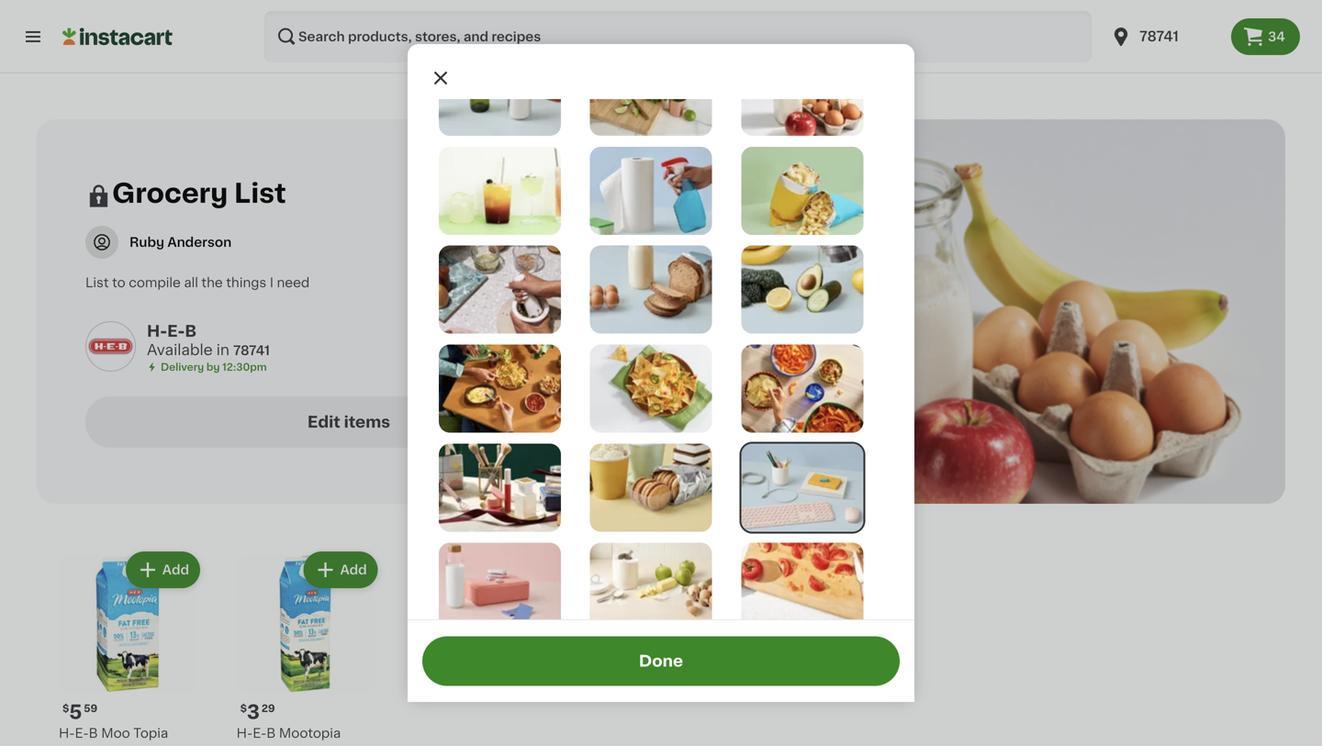 Task type: describe. For each thing, give the bounding box(es) containing it.
all
[[184, 277, 198, 289]]

edit items
[[308, 415, 390, 430]]

add for 5
[[162, 564, 189, 577]]

a roll of paper towels, a person holding a spray bottle of blue cleaning solution, and a sponge. image
[[590, 147, 713, 235]]

topia
[[133, 728, 168, 740]]

e- inside h-e-b available in 78741
[[167, 324, 185, 339]]

ruby anderson
[[130, 236, 232, 249]]

3
[[247, 703, 260, 722]]

a bunch of kale, a sliced lemon, a half of an avocado, a cucumber, a bunch of bananas, and a blender. image
[[742, 246, 864, 334]]

in
[[217, 343, 230, 358]]

the
[[202, 277, 223, 289]]

h-e-b mootopia lactose free fa
[[237, 728, 344, 747]]

delivery by 12:30pm
[[161, 362, 267, 373]]

a water bottle, yoga block, stretch band, and ear buds. image
[[439, 543, 561, 631]]

e- for 3
[[253, 728, 267, 740]]

add for 3
[[340, 564, 367, 577]]

a bar of chocolate cut in half, a yellow pint of white ice cream, a green pint of white ice cream, an open pack of cookies, and a stack of ice cream sandwiches. image
[[590, 444, 713, 532]]

items
[[344, 415, 390, 430]]

product group containing 3
[[229, 548, 382, 747]]

by
[[207, 362, 220, 373]]

ruby
[[130, 236, 164, 249]]

i
[[270, 277, 274, 289]]

an assortment of glasses increasing in height with various cocktails. image
[[439, 147, 561, 235]]

free inside h-e-b moo topia lactose free fa
[[114, 746, 143, 747]]

h-e-b available in 78741
[[147, 324, 270, 358]]

edit
[[308, 415, 341, 430]]

add button for 5
[[127, 554, 198, 587]]

a wooden cutting board and knife, and a few sliced tomatoes and two whole tomatoes. image
[[742, 543, 864, 631]]

cotton pads, ointment, cream, and bottle of liquid. image
[[742, 642, 864, 731]]

34 button
[[1232, 18, 1301, 55]]

a table with people sitting around it with a bowl of potato chips, doritos, and cheetos. image
[[742, 345, 864, 433]]

29
[[262, 704, 275, 714]]

b for 5
[[89, 728, 98, 740]]

e- for 5
[[75, 728, 89, 740]]

$ for 5
[[62, 704, 69, 714]]

$ for 3
[[240, 704, 247, 714]]

add button for 3
[[305, 554, 376, 587]]

bowl of nachos covered in cheese. image
[[590, 345, 713, 433]]



Task type: locate. For each thing, give the bounding box(es) containing it.
1 horizontal spatial add
[[340, 564, 367, 577]]

things
[[226, 277, 267, 289]]

two bags of chips open. image
[[742, 147, 864, 235]]

anderson
[[168, 236, 232, 249]]

$
[[62, 704, 69, 714], [240, 704, 247, 714]]

0 horizontal spatial h-
[[59, 728, 75, 740]]

h- down 3
[[237, 728, 253, 740]]

e-
[[167, 324, 185, 339], [75, 728, 89, 740], [253, 728, 267, 740]]

h- up available
[[147, 324, 167, 339]]

1 horizontal spatial e-
[[167, 324, 185, 339]]

78741
[[233, 344, 270, 357]]

need
[[277, 277, 310, 289]]

0 horizontal spatial $
[[62, 704, 69, 714]]

a carton of 6 eggs, an open loaf of bread, and a small bottle of milk. image
[[590, 246, 713, 334]]

0 horizontal spatial e-
[[75, 728, 89, 740]]

2 lactose from the left
[[237, 746, 289, 747]]

available
[[147, 343, 213, 358]]

b for 3
[[267, 728, 276, 740]]

free
[[114, 746, 143, 747], [292, 746, 320, 747]]

0 horizontal spatial list
[[85, 277, 109, 289]]

instacart logo image
[[62, 26, 173, 48]]

e- down $ 3 29
[[253, 728, 267, 740]]

lactose
[[59, 746, 111, 747], [237, 746, 289, 747]]

grocery
[[112, 181, 228, 207]]

0 horizontal spatial product group
[[51, 548, 204, 747]]

$ left 59
[[62, 704, 69, 714]]

$ 5 59
[[62, 703, 98, 722]]

moo
[[101, 728, 130, 740]]

2 horizontal spatial h-
[[237, 728, 253, 740]]

grocery list
[[112, 181, 286, 207]]

h-
[[147, 324, 167, 339], [59, 728, 75, 740], [237, 728, 253, 740]]

b inside h-e-b mootopia lactose free fa
[[267, 728, 276, 740]]

list to compile all the things i need
[[85, 277, 310, 289]]

59
[[84, 704, 98, 714]]

1 add button from the left
[[127, 554, 198, 587]]

0 horizontal spatial add button
[[127, 554, 198, 587]]

b inside h-e-b available in 78741
[[185, 324, 197, 339]]

34
[[1269, 30, 1286, 43]]

edit items button
[[85, 397, 613, 448]]

1 horizontal spatial $
[[240, 704, 247, 714]]

h e b image
[[85, 322, 136, 372]]

a person with white painted nails grinding some spices with a mortar and pestle. image
[[439, 246, 561, 334]]

done button
[[423, 637, 900, 687]]

product group
[[51, 548, 204, 747], [229, 548, 382, 747]]

1 horizontal spatial free
[[292, 746, 320, 747]]

free down moo
[[114, 746, 143, 747]]

list
[[234, 181, 286, 207], [85, 277, 109, 289]]

lactose inside h-e-b moo topia lactose free fa
[[59, 746, 111, 747]]

mootopia
[[279, 728, 341, 740]]

0 horizontal spatial add
[[162, 564, 189, 577]]

b up available
[[185, 324, 197, 339]]

a table wtih assorted snacks and drinks. image
[[590, 642, 713, 731]]

b down "29"
[[267, 728, 276, 740]]

a table with people sitting around it with nachos and cheese, guacamole, and mixed chips. image
[[439, 345, 561, 433]]

0 horizontal spatial free
[[114, 746, 143, 747]]

$ 3 29
[[240, 703, 275, 722]]

$ inside $ 3 29
[[240, 704, 247, 714]]

2 free from the left
[[292, 746, 320, 747]]

$ left "29"
[[240, 704, 247, 714]]

2 horizontal spatial b
[[267, 728, 276, 740]]

list up i
[[234, 181, 286, 207]]

0 horizontal spatial lactose
[[59, 746, 111, 747]]

0 vertical spatial list
[[234, 181, 286, 207]]

lactose down $ 3 29
[[237, 746, 289, 747]]

1 horizontal spatial h-
[[147, 324, 167, 339]]

lactose down moo
[[59, 746, 111, 747]]

2 horizontal spatial e-
[[253, 728, 267, 740]]

5
[[69, 703, 82, 722]]

a keyboard, mouse, notebook, cup of pencils, wire cable. image
[[742, 444, 864, 532]]

12:30pm
[[222, 362, 267, 373]]

e- down the $ 5 59
[[75, 728, 89, 740]]

lactose inside h-e-b mootopia lactose free fa
[[237, 746, 289, 747]]

add button
[[127, 554, 198, 587], [305, 554, 376, 587]]

h- inside h-e-b mootopia lactose free fa
[[237, 728, 253, 740]]

2 $ from the left
[[240, 704, 247, 714]]

1 vertical spatial list
[[85, 277, 109, 289]]

product group containing 5
[[51, 548, 204, 747]]

a jar of flour, a stick of sliced butter, 3 granny smith apples, a carton of 7 eggs. image
[[590, 543, 713, 631]]

h- down 5
[[59, 728, 75, 740]]

h- for 5
[[59, 728, 75, 740]]

h- inside h-e-b moo topia lactose free fa
[[59, 728, 75, 740]]

e- up available
[[167, 324, 185, 339]]

h- for 3
[[237, 728, 253, 740]]

free inside h-e-b mootopia lactose free fa
[[292, 746, 320, 747]]

e- inside h-e-b moo topia lactose free fa
[[75, 728, 89, 740]]

1 product group from the left
[[51, 548, 204, 747]]

1 horizontal spatial product group
[[229, 548, 382, 747]]

h-e-b moo topia lactose free fa
[[59, 728, 168, 747]]

1 free from the left
[[114, 746, 143, 747]]

e- inside h-e-b mootopia lactose free fa
[[253, 728, 267, 740]]

delivery
[[161, 362, 204, 373]]

2 add from the left
[[340, 564, 367, 577]]

b left moo
[[89, 728, 98, 740]]

2 add button from the left
[[305, 554, 376, 587]]

1 $ from the left
[[62, 704, 69, 714]]

2 product group from the left
[[229, 548, 382, 747]]

done
[[639, 654, 684, 670]]

to
[[112, 277, 126, 289]]

0 horizontal spatial b
[[89, 728, 98, 740]]

add
[[162, 564, 189, 577], [340, 564, 367, 577]]

list_add_items dialog
[[408, 44, 915, 734]]

1 horizontal spatial add button
[[305, 554, 376, 587]]

1 horizontal spatial b
[[185, 324, 197, 339]]

free down mootopia
[[292, 746, 320, 747]]

a tabletop of makeup, skincare, and beauty products. image
[[439, 444, 561, 532]]

1 horizontal spatial list
[[234, 181, 286, 207]]

list left to on the left
[[85, 277, 109, 289]]

$ inside the $ 5 59
[[62, 704, 69, 714]]

b inside h-e-b moo topia lactose free fa
[[89, 728, 98, 740]]

1 add from the left
[[162, 564, 189, 577]]

h- inside h-e-b available in 78741
[[147, 324, 167, 339]]

1 horizontal spatial lactose
[[237, 746, 289, 747]]

b
[[185, 324, 197, 339], [89, 728, 98, 740], [267, 728, 276, 740]]

1 lactose from the left
[[59, 746, 111, 747]]

compile
[[129, 277, 181, 289]]

pressed powder, foundation, lip stick, and makeup brushes. image
[[439, 642, 561, 731]]



Task type: vqa. For each thing, say whether or not it's contained in the screenshot.
the Delivery
yes



